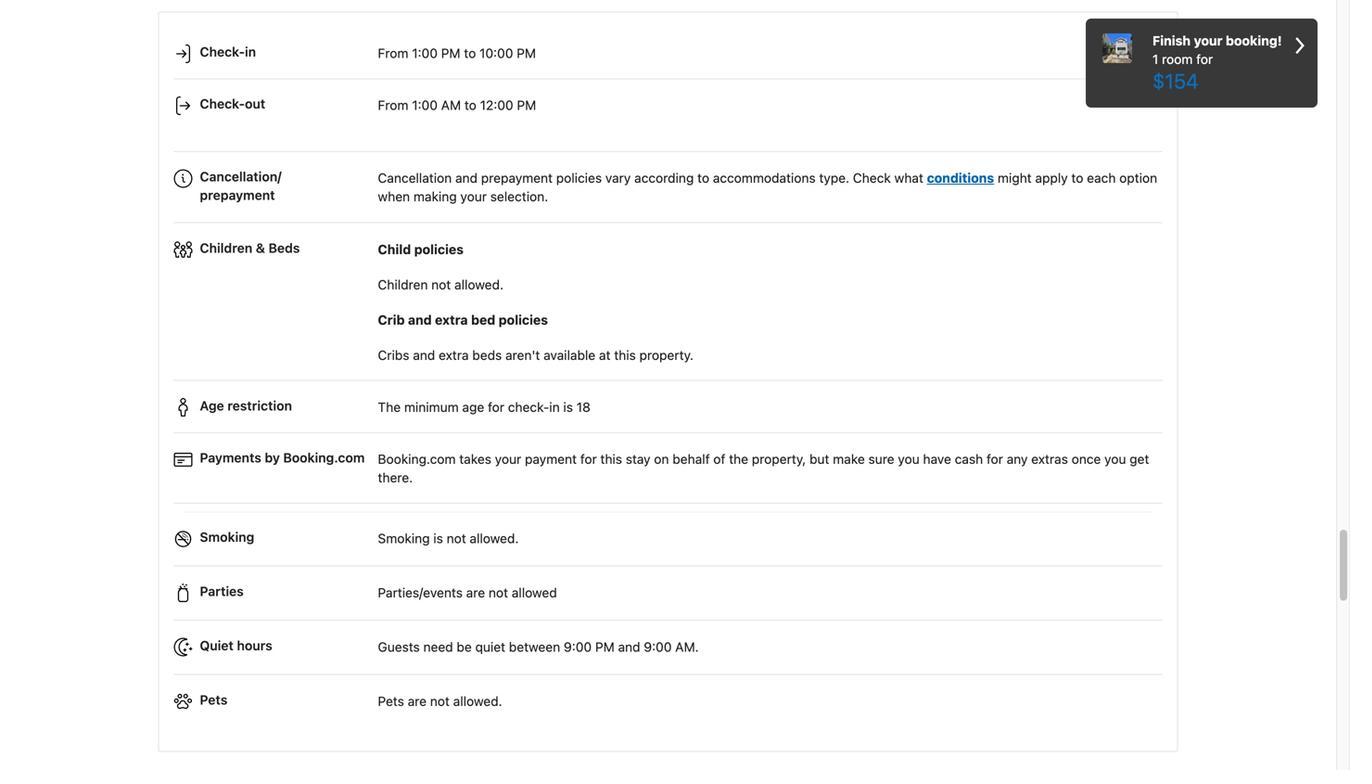 Task type: locate. For each thing, give the bounding box(es) containing it.
1 vertical spatial check-
[[200, 96, 245, 112]]

0 vertical spatial from
[[378, 46, 409, 61]]

1 vertical spatial prepayment
[[200, 187, 275, 203]]

check-
[[508, 399, 550, 415]]

pets down quiet
[[200, 692, 228, 707]]

booking.com
[[283, 450, 365, 465], [378, 452, 456, 467]]

accommodations
[[713, 170, 816, 186]]

your right making
[[461, 189, 487, 204]]

and for crib
[[408, 312, 432, 327]]

in
[[245, 44, 256, 59], [550, 399, 560, 415]]

prepayment up selection.
[[481, 170, 553, 186]]

payment
[[525, 452, 577, 467]]

check-
[[200, 44, 245, 59], [200, 96, 245, 112]]

policies
[[557, 170, 602, 186], [414, 242, 464, 257], [499, 312, 548, 327]]

guests need be quiet between 9:00 pm and 9:00 am.
[[378, 639, 699, 655]]

0 vertical spatial check-
[[200, 44, 245, 59]]

1 you from the left
[[898, 452, 920, 467]]

0 horizontal spatial smoking
[[200, 529, 254, 545]]

and
[[456, 170, 478, 186], [408, 312, 432, 327], [413, 347, 435, 363], [618, 639, 641, 655]]

1 horizontal spatial 9:00
[[644, 639, 672, 655]]

smoking up parties on the left bottom of the page
[[200, 529, 254, 545]]

in left 18
[[550, 399, 560, 415]]

quiet
[[200, 638, 234, 653]]

1 horizontal spatial booking.com
[[378, 452, 456, 467]]

prepayment
[[481, 170, 553, 186], [200, 187, 275, 203]]

not down the need
[[430, 693, 450, 709]]

1 from from the top
[[378, 46, 409, 61]]

1 vertical spatial your
[[461, 189, 487, 204]]

payments by booking.com
[[200, 450, 365, 465]]

and for cancellation
[[456, 170, 478, 186]]

not left allowed
[[489, 585, 508, 600]]

policies up aren't
[[499, 312, 548, 327]]

policies left vary
[[557, 170, 602, 186]]

are up be on the left of page
[[466, 585, 485, 600]]

pets for pets
[[200, 692, 228, 707]]

allowed. down 'quiet' at the left of page
[[453, 693, 503, 709]]

0 vertical spatial policies
[[557, 170, 602, 186]]

2 from from the top
[[378, 98, 409, 113]]

1 vertical spatial this
[[601, 452, 623, 467]]

children not allowed.
[[378, 277, 504, 292]]

is left 18
[[564, 399, 573, 415]]

allowed.
[[455, 277, 504, 292], [470, 531, 519, 546], [453, 693, 503, 709]]

payments
[[200, 450, 262, 465]]

child
[[378, 242, 411, 257]]

cribs
[[378, 347, 410, 363]]

hours
[[237, 638, 273, 653]]

available
[[544, 347, 596, 363]]

takes
[[460, 452, 492, 467]]

1 horizontal spatial pets
[[378, 693, 404, 709]]

pets down guests
[[378, 693, 404, 709]]

1 vertical spatial allowed.
[[470, 531, 519, 546]]

booking.com right 'by'
[[283, 450, 365, 465]]

2 check- from the top
[[200, 96, 245, 112]]

pets
[[200, 692, 228, 707], [378, 693, 404, 709]]

0 horizontal spatial prepayment
[[200, 187, 275, 203]]

from 1:00 pm to 10:00 pm
[[378, 46, 536, 61]]

extra left beds
[[439, 347, 469, 363]]

pm
[[596, 639, 615, 655]]

is up parties/events
[[434, 531, 443, 546]]

to
[[464, 46, 476, 61], [465, 98, 477, 113], [698, 170, 710, 186], [1072, 170, 1084, 186]]

0 vertical spatial your
[[1195, 33, 1223, 48]]

check-in
[[200, 44, 256, 59]]

in up out
[[245, 44, 256, 59]]

not for smoking
[[447, 531, 466, 546]]

child policies
[[378, 242, 464, 257]]

0 vertical spatial are
[[466, 585, 485, 600]]

1 horizontal spatial smoking
[[378, 531, 430, 546]]

to right 1:00 am
[[465, 98, 477, 113]]

to for 1:00 am
[[465, 98, 477, 113]]

2 9:00 from the left
[[644, 639, 672, 655]]

0 vertical spatial in
[[245, 44, 256, 59]]

your inside might apply to each option when making your selection.
[[461, 189, 487, 204]]

0 horizontal spatial children
[[200, 240, 253, 255]]

extra for bed
[[435, 312, 468, 327]]

to inside might apply to each option when making your selection.
[[1072, 170, 1084, 186]]

extra left bed
[[435, 312, 468, 327]]

you right sure
[[898, 452, 920, 467]]

to left each
[[1072, 170, 1084, 186]]

and up making
[[456, 170, 478, 186]]

be
[[457, 639, 472, 655]]

your
[[1195, 33, 1223, 48], [461, 189, 487, 204], [495, 452, 522, 467]]

0 horizontal spatial in
[[245, 44, 256, 59]]

smoking up parties/events
[[378, 531, 430, 546]]

check- for out
[[200, 96, 245, 112]]

at
[[599, 347, 611, 363]]

1 horizontal spatial children
[[378, 277, 428, 292]]

are down guests
[[408, 693, 427, 709]]

sure
[[869, 452, 895, 467]]

&
[[256, 240, 265, 255]]

1 horizontal spatial you
[[1105, 452, 1127, 467]]

9:00
[[564, 639, 592, 655], [644, 639, 672, 655]]

1 vertical spatial are
[[408, 693, 427, 709]]

for
[[1197, 51, 1214, 67], [488, 399, 505, 415], [581, 452, 597, 467], [987, 452, 1004, 467]]

0 horizontal spatial your
[[461, 189, 487, 204]]

0 horizontal spatial are
[[408, 693, 427, 709]]

0 vertical spatial is
[[564, 399, 573, 415]]

0 vertical spatial prepayment
[[481, 170, 553, 186]]

this right at
[[614, 347, 636, 363]]

9:00 left pm
[[564, 639, 592, 655]]

1 horizontal spatial policies
[[499, 312, 548, 327]]

children left &
[[200, 240, 253, 255]]

from 1:00 am to 12:00 pm
[[378, 98, 536, 113]]

your right takes
[[495, 452, 522, 467]]

1 vertical spatial from
[[378, 98, 409, 113]]

0 horizontal spatial 9:00
[[564, 639, 592, 655]]

booking.com takes your payment for this stay on behalf of the property, but make sure you have cash for any extras once you get there.
[[378, 452, 1150, 485]]

and right pm
[[618, 639, 641, 655]]

from
[[378, 46, 409, 61], [378, 98, 409, 113]]

booking.com up 'there.'
[[378, 452, 456, 467]]

and right cribs
[[413, 347, 435, 363]]

is
[[564, 399, 573, 415], [434, 531, 443, 546]]

the
[[378, 399, 401, 415]]

children
[[200, 240, 253, 255], [378, 277, 428, 292]]

1 vertical spatial children
[[378, 277, 428, 292]]

allowed. up parties/events are not allowed
[[470, 531, 519, 546]]

2 vertical spatial allowed.
[[453, 693, 503, 709]]

the
[[729, 452, 749, 467]]

0 horizontal spatial you
[[898, 452, 920, 467]]

you left get
[[1105, 452, 1127, 467]]

1 horizontal spatial your
[[495, 452, 522, 467]]

from left 1:00 pm
[[378, 46, 409, 61]]

2 horizontal spatial your
[[1195, 33, 1223, 48]]

0 vertical spatial children
[[200, 240, 253, 255]]

check- up check-out
[[200, 44, 245, 59]]

for right 'room'
[[1197, 51, 1214, 67]]

children down 'child'
[[378, 277, 428, 292]]

from left 1:00 am
[[378, 98, 409, 113]]

quiet
[[476, 639, 506, 655]]

you
[[898, 452, 920, 467], [1105, 452, 1127, 467]]

are
[[466, 585, 485, 600], [408, 693, 427, 709]]

1 horizontal spatial are
[[466, 585, 485, 600]]

extra
[[435, 312, 468, 327], [439, 347, 469, 363]]

to right "according"
[[698, 170, 710, 186]]

your right finish on the right top
[[1195, 33, 1223, 48]]

each
[[1088, 170, 1116, 186]]

crib
[[378, 312, 405, 327]]

rightchevron image
[[1296, 32, 1305, 59]]

not
[[432, 277, 451, 292], [447, 531, 466, 546], [489, 585, 508, 600], [430, 693, 450, 709]]

cash
[[955, 452, 984, 467]]

smoking for smoking is not allowed.
[[378, 531, 430, 546]]

parties
[[200, 584, 244, 599]]

make
[[833, 452, 865, 467]]

9:00 left am.
[[644, 639, 672, 655]]

age
[[462, 399, 485, 415]]

1 horizontal spatial in
[[550, 399, 560, 415]]

booking.com inside booking.com takes your payment for this stay on behalf of the property, but make sure you have cash for any extras once you get there.
[[378, 452, 456, 467]]

policies up 'children not allowed.'
[[414, 242, 464, 257]]

to right 1:00 pm
[[464, 46, 476, 61]]

guests
[[378, 639, 420, 655]]

this
[[614, 347, 636, 363], [601, 452, 623, 467]]

type.
[[820, 170, 850, 186]]

10:00 pm
[[480, 46, 536, 61]]

0 horizontal spatial is
[[434, 531, 443, 546]]

this left stay
[[601, 452, 623, 467]]

any
[[1007, 452, 1028, 467]]

0 vertical spatial extra
[[435, 312, 468, 327]]

1 vertical spatial policies
[[414, 242, 464, 257]]

prepayment down cancellation/
[[200, 187, 275, 203]]

and right crib
[[408, 312, 432, 327]]

1 check- from the top
[[200, 44, 245, 59]]

are for parties/events
[[466, 585, 485, 600]]

not up parties/events are not allowed
[[447, 531, 466, 546]]

are for pets
[[408, 693, 427, 709]]

children & beds
[[200, 240, 300, 255]]

conditions
[[927, 170, 995, 186]]

what
[[895, 170, 924, 186]]

0 horizontal spatial pets
[[200, 692, 228, 707]]

1 vertical spatial extra
[[439, 347, 469, 363]]

allowed. up bed
[[455, 277, 504, 292]]

cancellation and prepayment policies vary according to accommodations type. check what conditions
[[378, 170, 995, 186]]

0 horizontal spatial policies
[[414, 242, 464, 257]]

2 vertical spatial your
[[495, 452, 522, 467]]

check- down check-in on the top of the page
[[200, 96, 245, 112]]

property.
[[640, 347, 694, 363]]



Task type: describe. For each thing, give the bounding box(es) containing it.
for right age
[[488, 399, 505, 415]]

have
[[924, 452, 952, 467]]

extra for beds
[[439, 347, 469, 363]]

need
[[424, 639, 453, 655]]

finish
[[1153, 33, 1191, 48]]

age
[[200, 398, 224, 413]]

check
[[853, 170, 891, 186]]

1:00 pm
[[412, 46, 461, 61]]

allowed. for smoking is not allowed.
[[470, 531, 519, 546]]

am.
[[676, 639, 699, 655]]

allowed. for pets are not allowed.
[[453, 693, 503, 709]]

between
[[509, 639, 561, 655]]

for inside finish your booking! 1 room for $154
[[1197, 51, 1214, 67]]

1
[[1153, 51, 1159, 67]]

apply
[[1036, 170, 1069, 186]]

making
[[414, 189, 457, 204]]

on
[[654, 452, 669, 467]]

0 horizontal spatial booking.com
[[283, 450, 365, 465]]

pets are not allowed.
[[378, 693, 503, 709]]

1 horizontal spatial is
[[564, 399, 573, 415]]

not for parties/events
[[489, 585, 508, 600]]

allowed
[[512, 585, 557, 600]]

finish your booking! 1 room for $154
[[1153, 33, 1283, 93]]

once
[[1072, 452, 1102, 467]]

by
[[265, 450, 280, 465]]

parties/events are not allowed
[[378, 585, 557, 600]]

the minimum age for check-in is 18
[[378, 399, 591, 415]]

cribs and extra beds aren't available at this property.
[[378, 347, 694, 363]]

cancellation/ prepayment
[[200, 169, 282, 203]]

0 vertical spatial this
[[614, 347, 636, 363]]

property,
[[752, 452, 806, 467]]

for right payment
[[581, 452, 597, 467]]

your inside finish your booking! 1 room for $154
[[1195, 33, 1223, 48]]

1 vertical spatial in
[[550, 399, 560, 415]]

booking!
[[1227, 33, 1283, 48]]

not down child policies
[[432, 277, 451, 292]]

when
[[378, 189, 410, 204]]

beds
[[269, 240, 300, 255]]

vary
[[606, 170, 631, 186]]

for left any in the right of the page
[[987, 452, 1004, 467]]

cancellation/
[[200, 169, 282, 184]]

0 vertical spatial allowed.
[[455, 277, 504, 292]]

pets for pets are not allowed.
[[378, 693, 404, 709]]

aren't
[[506, 347, 540, 363]]

room
[[1163, 51, 1193, 67]]

according
[[635, 170, 694, 186]]

12:00 pm
[[480, 98, 536, 113]]

there.
[[378, 470, 413, 485]]

2 horizontal spatial policies
[[557, 170, 602, 186]]

age restriction
[[200, 398, 292, 413]]

quiet hours
[[200, 638, 273, 653]]

check-out
[[200, 96, 266, 112]]

from for from 1:00 pm to 10:00 pm
[[378, 46, 409, 61]]

beds
[[473, 347, 502, 363]]

but
[[810, 452, 830, 467]]

2 vertical spatial policies
[[499, 312, 548, 327]]

1:00 am
[[412, 98, 461, 113]]

selection.
[[491, 189, 549, 204]]

children for children not allowed.
[[378, 277, 428, 292]]

cancellation
[[378, 170, 452, 186]]

smoking for smoking
[[200, 529, 254, 545]]

to for apply
[[1072, 170, 1084, 186]]

crib and extra bed policies
[[378, 312, 548, 327]]

from for from 1:00 am to 12:00 pm
[[378, 98, 409, 113]]

and for cribs
[[413, 347, 435, 363]]

to for 1:00 pm
[[464, 46, 476, 61]]

minimum
[[404, 399, 459, 415]]

children for children & beds
[[200, 240, 253, 255]]

might
[[998, 170, 1032, 186]]

this inside booking.com takes your payment for this stay on behalf of the property, but make sure you have cash for any extras once you get there.
[[601, 452, 623, 467]]

1 9:00 from the left
[[564, 639, 592, 655]]

1 horizontal spatial prepayment
[[481, 170, 553, 186]]

extras
[[1032, 452, 1069, 467]]

out
[[245, 96, 266, 112]]

of
[[714, 452, 726, 467]]

$154
[[1153, 69, 1199, 93]]

parties/events
[[378, 585, 463, 600]]

1 vertical spatial is
[[434, 531, 443, 546]]

18
[[577, 399, 591, 415]]

check- for in
[[200, 44, 245, 59]]

stay
[[626, 452, 651, 467]]

behalf
[[673, 452, 710, 467]]

not for pets
[[430, 693, 450, 709]]

option
[[1120, 170, 1158, 186]]

smoking is not allowed.
[[378, 531, 519, 546]]

2 you from the left
[[1105, 452, 1127, 467]]

your inside booking.com takes your payment for this stay on behalf of the property, but make sure you have cash for any extras once you get there.
[[495, 452, 522, 467]]

prepayment inside cancellation/ prepayment
[[200, 187, 275, 203]]

might apply to each option when making your selection.
[[378, 170, 1158, 204]]

get
[[1130, 452, 1150, 467]]

bed
[[471, 312, 496, 327]]

conditions link
[[927, 170, 995, 186]]

restriction
[[228, 398, 292, 413]]



Task type: vqa. For each thing, say whether or not it's contained in the screenshot.
'cost'
no



